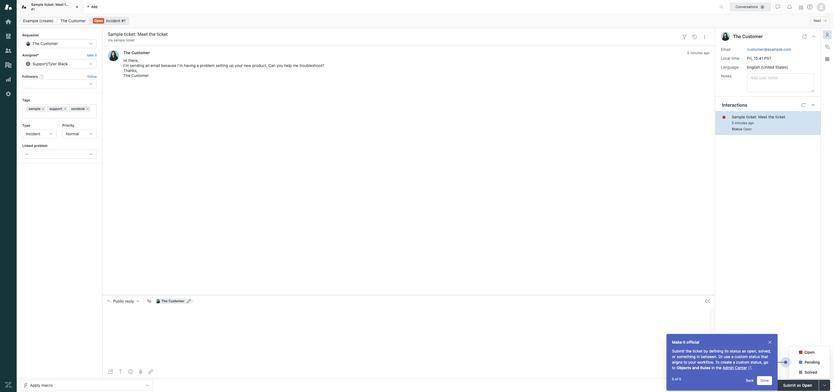 Task type: describe. For each thing, give the bounding box(es) containing it.
it for take
[[95, 53, 97, 57]]

thanks,
[[124, 68, 138, 73]]

email
[[151, 63, 160, 68]]

fri,
[[748, 56, 753, 61]]

fri, 15:41 pst
[[748, 56, 772, 61]]

avatar image
[[108, 50, 119, 61]]

normal button
[[62, 130, 97, 139]]

custom inside submit the ticket by defining its status as open, solved, or something in between. or use a custom status that aligns to your workflow.
[[735, 355, 749, 359]]

customers image
[[5, 47, 12, 54]]

open inside sample ticket: meet the ticket 5 minutes ago status open
[[744, 127, 753, 131]]

2 i'm from the left
[[178, 63, 183, 68]]

in inside submit the ticket by defining its status as open, solved, or something in between. or use a custom status that aligns to your workflow.
[[697, 355, 701, 359]]

time
[[732, 56, 740, 61]]

to create a custom status, go to
[[673, 360, 769, 371]]

5 inside sample ticket: meet the ticket 5 minutes ago status open
[[732, 121, 735, 125]]

local time
[[722, 56, 740, 61]]

admin center link
[[723, 366, 752, 371]]

open,
[[748, 349, 758, 354]]

add link (cmd k) image
[[149, 370, 153, 374]]

1 horizontal spatial status
[[750, 355, 761, 359]]

customer left edit user icon
[[169, 299, 185, 303]]

example
[[23, 18, 38, 23]]

the inside hi there, i'm sending an email because i'm having a problem setting up your new product. can you help me troubleshoot? thanks, the customer
[[124, 73, 130, 78]]

make it official
[[673, 340, 700, 345]]

1 i'm from the left
[[124, 63, 129, 68]]

center
[[736, 366, 748, 371]]

5 of 5 back
[[673, 377, 755, 383]]

ticket inside sample ticket: meet the ticket #1
[[71, 3, 80, 7]]

sample
[[114, 38, 125, 42]]

to for to create a custom status, go to
[[716, 360, 720, 365]]

user image
[[722, 32, 731, 41]]

submit the ticket by defining its status as open, solved, or something in between. or use a custom status that aligns to your workflow.
[[673, 349, 772, 365]]

having
[[184, 63, 196, 68]]

take
[[87, 53, 94, 57]]

custom inside to create a custom status, go to
[[737, 360, 750, 365]]

of
[[676, 377, 679, 382]]

to inside to create a custom status, go to
[[673, 366, 676, 371]]

customer up the customer@example.com
[[743, 34, 764, 39]]

example (create) button
[[19, 17, 57, 25]]

back button
[[743, 377, 758, 386]]

status
[[732, 127, 743, 131]]

ticket inside sample ticket: meet the ticket 5 minutes ago status open
[[776, 114, 786, 119]]

via
[[108, 38, 113, 42]]

because
[[161, 63, 176, 68]]

5 minutes ago
[[688, 51, 710, 55]]

to inside submit the ticket by defining its status as open, solved, or something in between. or use a custom status that aligns to your workflow.
[[684, 360, 688, 365]]

follow button
[[88, 74, 97, 79]]

1 vertical spatial close image
[[812, 34, 816, 39]]

by
[[704, 349, 709, 354]]

the customer up fri,
[[734, 34, 764, 39]]

open link
[[89, 17, 129, 25]]

(create)
[[39, 18, 54, 23]]

me
[[293, 63, 299, 68]]

there,
[[128, 58, 139, 63]]

the right customer@example.com image
[[162, 299, 168, 303]]

sample for sample ticket: meet the ticket 5 minutes ago status open
[[732, 114, 746, 119]]

workflow.
[[698, 360, 715, 365]]

get started image
[[5, 18, 12, 25]]

priority
[[62, 123, 74, 128]]

an
[[145, 63, 150, 68]]

close image inside 'tabs' tab list
[[74, 4, 80, 10]]

Public reply composer text field
[[105, 307, 709, 319]]

incident
[[26, 132, 40, 136]]

normal
[[66, 132, 79, 136]]

views image
[[5, 33, 12, 40]]

meet for sample ticket: meet the ticket #1
[[55, 3, 64, 7]]

back
[[747, 379, 755, 383]]

the customer inside the "secondary" element
[[60, 18, 86, 23]]

events image
[[693, 35, 697, 39]]

hi there, i'm sending an email because i'm having a problem setting up your new product. can you help me troubleshoot? thanks, the customer
[[124, 58, 325, 78]]

the inside submit the ticket by defining its status as open, solved, or something in between. or use a custom status that aligns to your workflow.
[[686, 349, 692, 354]]

via sample ticket
[[108, 38, 135, 42]]

follow
[[88, 75, 97, 79]]

format text image
[[119, 370, 123, 374]]

organizations image
[[5, 61, 12, 69]]

1 horizontal spatial the customer link
[[124, 50, 150, 55]]

admin
[[723, 366, 735, 371]]

product.
[[252, 63, 268, 68]]

new
[[244, 63, 251, 68]]

local
[[722, 56, 731, 61]]

and
[[693, 366, 700, 371]]

#1
[[31, 7, 35, 11]]

customer inside the "secondary" element
[[68, 18, 86, 23]]

language
[[722, 65, 739, 69]]

sample for sample ticket: meet the ticket #1
[[31, 3, 43, 7]]

0 vertical spatial ago
[[704, 51, 710, 55]]

next button
[[811, 16, 831, 25]]

objects
[[677, 366, 692, 371]]

15:41
[[754, 56, 764, 61]]

interactions
[[723, 103, 748, 108]]

go
[[764, 360, 769, 365]]

or
[[719, 355, 724, 359]]

minutes inside sample ticket: meet the ticket 5 minutes ago status open
[[735, 121, 748, 125]]

to for to
[[147, 299, 151, 304]]

english (united states)
[[748, 65, 789, 69]]

1 vertical spatial as
[[798, 383, 802, 388]]

zendesk products image
[[800, 5, 804, 9]]

the up the hi
[[124, 50, 131, 55]]

(united
[[762, 65, 775, 69]]

defining
[[710, 349, 724, 354]]

status,
[[751, 360, 763, 365]]

1 horizontal spatial in
[[712, 366, 715, 371]]

secondary element
[[17, 15, 835, 26]]

0 vertical spatial status
[[731, 349, 742, 354]]

main element
[[0, 0, 17, 393]]

done
[[761, 379, 769, 383]]

hi
[[124, 58, 127, 63]]

linked
[[22, 144, 33, 148]]

english
[[748, 65, 761, 69]]



Task type: vqa. For each thing, say whether or not it's contained in the screenshot.
Views image
yes



Task type: locate. For each thing, give the bounding box(es) containing it.
0 horizontal spatial submit
[[673, 349, 685, 354]]

the inside the "secondary" element
[[60, 18, 67, 23]]

next
[[814, 19, 822, 23]]

official
[[687, 340, 700, 345]]

0 horizontal spatial minutes
[[691, 51, 703, 55]]

conversations button
[[730, 2, 771, 11]]

1 vertical spatial ago
[[749, 121, 755, 125]]

something
[[677, 355, 696, 359]]

0 vertical spatial ticket:
[[44, 3, 55, 7]]

meet for sample ticket: meet the ticket 5 minutes ago status open
[[759, 114, 768, 119]]

0 vertical spatial to
[[147, 299, 151, 304]]

customer@example.com image
[[156, 299, 160, 304]]

1 vertical spatial a
[[732, 355, 734, 359]]

ticket: for sample ticket: meet the ticket 5 minutes ago status open
[[747, 114, 758, 119]]

customer
[[68, 18, 86, 23], [743, 34, 764, 39], [132, 50, 150, 55], [131, 73, 149, 78], [169, 299, 185, 303]]

the customer down sample ticket: meet the ticket #1
[[60, 18, 86, 23]]

it right take
[[95, 53, 97, 57]]

2 horizontal spatial close image
[[812, 34, 816, 39]]

example (create)
[[23, 18, 54, 23]]

zendesk support image
[[5, 4, 12, 11]]

ticket inside submit the ticket by defining its status as open, solved, or something in between. or use a custom status that aligns to your workflow.
[[693, 349, 703, 354]]

make it official dialog
[[667, 334, 778, 391]]

admin image
[[5, 90, 12, 98]]

it for make
[[684, 340, 686, 345]]

to left customer@example.com image
[[147, 299, 151, 304]]

1 vertical spatial custom
[[737, 360, 750, 365]]

to
[[684, 360, 688, 365], [673, 366, 676, 371]]

submit as open
[[784, 383, 813, 388]]

open inside the "secondary" element
[[94, 19, 103, 23]]

sample inside sample ticket: meet the ticket #1
[[31, 3, 43, 7]]

i'm down the hi
[[124, 63, 129, 68]]

1 vertical spatial meet
[[759, 114, 768, 119]]

Subject field
[[107, 31, 679, 38]]

minutes up status
[[735, 121, 748, 125]]

your
[[235, 63, 243, 68], [689, 360, 697, 365]]

your inside submit the ticket by defining its status as open, solved, or something in between. or use a custom status that aligns to your workflow.
[[689, 360, 697, 365]]

meet inside sample ticket: meet the ticket #1
[[55, 3, 64, 7]]

1 vertical spatial in
[[712, 366, 715, 371]]

ticket: up 5 minutes ago text field
[[747, 114, 758, 119]]

.
[[752, 366, 753, 371]]

1 vertical spatial to
[[673, 366, 676, 371]]

0 horizontal spatial meet
[[55, 3, 64, 7]]

sample inside sample ticket: meet the ticket 5 minutes ago status open
[[732, 114, 746, 119]]

it inside dialog
[[684, 340, 686, 345]]

sending
[[130, 63, 144, 68]]

in
[[697, 355, 701, 359], [712, 366, 715, 371]]

0 vertical spatial problem
[[200, 63, 215, 68]]

notes
[[722, 74, 732, 78]]

ticket: for sample ticket: meet the ticket #1
[[44, 3, 55, 7]]

it
[[95, 53, 97, 57], [684, 340, 686, 345]]

1 horizontal spatial submit
[[784, 383, 797, 388]]

the right user icon
[[734, 34, 742, 39]]

create
[[721, 360, 733, 365]]

the customer right customer@example.com image
[[162, 299, 185, 303]]

it inside button
[[95, 53, 97, 57]]

0 horizontal spatial ago
[[704, 51, 710, 55]]

the customer link
[[57, 17, 90, 25], [124, 50, 150, 55]]

as left open,
[[743, 349, 747, 354]]

submit for submit the ticket by defining its status as open, solved, or something in between. or use a custom status that aligns to your workflow.
[[673, 349, 685, 354]]

or
[[673, 355, 676, 359]]

sample up 5 minutes ago text field
[[732, 114, 746, 119]]

type
[[22, 123, 30, 128]]

the inside sample ticket: meet the ticket 5 minutes ago status open
[[769, 114, 775, 119]]

0 horizontal spatial to
[[147, 299, 151, 304]]

0 vertical spatial your
[[235, 63, 243, 68]]

0 horizontal spatial i'm
[[124, 63, 129, 68]]

2 vertical spatial a
[[734, 360, 736, 365]]

close image
[[74, 4, 80, 10], [812, 34, 816, 39], [768, 340, 773, 345]]

displays possible ticket submission types image
[[823, 383, 828, 388]]

problem inside hi there, i'm sending an email because i'm having a problem setting up your new product. can you help me troubleshoot? thanks, the customer
[[200, 63, 215, 68]]

take it
[[87, 53, 97, 57]]

zendesk image
[[5, 382, 12, 389]]

view more details image
[[803, 34, 808, 39]]

0 horizontal spatial it
[[95, 53, 97, 57]]

apps image
[[826, 57, 830, 61]]

sample ticket: meet the ticket 5 minutes ago status open
[[732, 114, 786, 131]]

insert emojis image
[[129, 370, 133, 374]]

ticket
[[71, 3, 80, 7], [126, 38, 135, 42], [776, 114, 786, 119], [693, 349, 703, 354]]

close image inside make it official dialog
[[768, 340, 773, 345]]

a right use on the bottom right of page
[[732, 355, 734, 359]]

1 vertical spatial ticket:
[[747, 114, 758, 119]]

submit inside submit the ticket by defining its status as open, solved, or something in between. or use a custom status that aligns to your workflow.
[[673, 349, 685, 354]]

submit up or
[[673, 349, 685, 354]]

your up and
[[689, 360, 697, 365]]

1 vertical spatial sample
[[732, 114, 746, 119]]

1 vertical spatial your
[[689, 360, 697, 365]]

aligns
[[673, 360, 683, 365]]

1 horizontal spatial problem
[[200, 63, 215, 68]]

1 horizontal spatial ago
[[749, 121, 755, 125]]

customer context image
[[826, 33, 830, 37]]

states)
[[776, 65, 789, 69]]

pst
[[765, 56, 772, 61]]

0 horizontal spatial sample
[[31, 3, 43, 7]]

0 vertical spatial to
[[684, 360, 688, 365]]

status up status,
[[750, 355, 761, 359]]

sample up #1
[[31, 3, 43, 7]]

your inside hi there, i'm sending an email because i'm having a problem setting up your new product. can you help me troubleshoot? thanks, the customer
[[235, 63, 243, 68]]

5 minutes ago text field
[[688, 51, 710, 55]]

the down sample ticket: meet the ticket #1
[[60, 18, 67, 23]]

email
[[722, 47, 731, 52]]

problem
[[200, 63, 215, 68], [34, 144, 48, 148]]

1 horizontal spatial close image
[[768, 340, 773, 345]]

ticket: inside sample ticket: meet the ticket #1
[[44, 3, 55, 7]]

customer inside hi there, i'm sending an email because i'm having a problem setting up your new product. can you help me troubleshoot? thanks, the customer
[[131, 73, 149, 78]]

tab
[[17, 0, 83, 14]]

1 horizontal spatial to
[[684, 360, 688, 365]]

0 vertical spatial meet
[[55, 3, 64, 7]]

0 horizontal spatial close image
[[74, 4, 80, 10]]

0 horizontal spatial the customer link
[[57, 17, 90, 25]]

0 horizontal spatial status
[[731, 349, 742, 354]]

the down "thanks,"
[[124, 73, 130, 78]]

1 horizontal spatial your
[[689, 360, 697, 365]]

objects and rules in the
[[677, 366, 723, 371]]

tab containing sample ticket: meet the ticket
[[17, 0, 83, 14]]

a right having
[[197, 63, 199, 68]]

edit user image
[[187, 300, 191, 303]]

status
[[731, 349, 742, 354], [750, 355, 761, 359]]

pending
[[805, 360, 821, 365]]

0 horizontal spatial to
[[673, 366, 676, 371]]

1 vertical spatial submit
[[784, 383, 797, 388]]

0 horizontal spatial ticket:
[[44, 3, 55, 7]]

1 horizontal spatial it
[[684, 340, 686, 345]]

(opens in a new tab) image
[[748, 367, 752, 370]]

setting
[[216, 63, 228, 68]]

0 vertical spatial the customer link
[[57, 17, 90, 25]]

tabs tab list
[[17, 0, 714, 14]]

1 vertical spatial problem
[[34, 144, 48, 148]]

sample ticket: meet the ticket #1
[[31, 3, 80, 11]]

minutes down events image
[[691, 51, 703, 55]]

a up admin center
[[734, 360, 736, 365]]

help
[[284, 63, 292, 68]]

as left displays possible ticket submission types icon
[[798, 383, 802, 388]]

the customer link down sample ticket: meet the ticket #1
[[57, 17, 90, 25]]

a inside to create a custom status, go to
[[734, 360, 736, 365]]

submit for submit as open
[[784, 383, 797, 388]]

the inside sample ticket: meet the ticket #1
[[65, 3, 70, 7]]

to down something
[[684, 360, 688, 365]]

1 horizontal spatial as
[[798, 383, 802, 388]]

the customer
[[60, 18, 86, 23], [734, 34, 764, 39], [124, 50, 150, 55], [162, 299, 185, 303]]

the
[[65, 3, 70, 7], [769, 114, 775, 119], [686, 349, 692, 354], [716, 366, 722, 371]]

i'm
[[124, 63, 129, 68], [178, 63, 183, 68]]

0 vertical spatial it
[[95, 53, 97, 57]]

can
[[269, 63, 276, 68]]

5 minutes ago text field
[[732, 121, 755, 125]]

1 vertical spatial minutes
[[735, 121, 748, 125]]

status right the its
[[731, 349, 742, 354]]

admin center
[[723, 366, 748, 371]]

0 vertical spatial close image
[[74, 4, 80, 10]]

sample
[[31, 3, 43, 7], [732, 114, 746, 119]]

it right make
[[684, 340, 686, 345]]

you
[[277, 63, 283, 68]]

up
[[229, 63, 234, 68]]

0 vertical spatial sample
[[31, 3, 43, 7]]

between.
[[702, 355, 718, 359]]

submit
[[673, 349, 685, 354], [784, 383, 797, 388]]

0 horizontal spatial in
[[697, 355, 701, 359]]

ticket: up (create)
[[44, 3, 55, 7]]

open
[[94, 19, 103, 23], [744, 127, 753, 131], [805, 350, 815, 355], [803, 383, 813, 388]]

problem down incident popup button
[[34, 144, 48, 148]]

that
[[762, 355, 769, 359]]

0 horizontal spatial your
[[235, 63, 243, 68]]

1 vertical spatial to
[[716, 360, 720, 365]]

customer down sample ticket: meet the ticket #1
[[68, 18, 86, 23]]

solved
[[805, 370, 818, 375]]

ticket:
[[44, 3, 55, 7], [747, 114, 758, 119]]

0 horizontal spatial problem
[[34, 144, 48, 148]]

make
[[673, 340, 683, 345]]

as
[[743, 349, 747, 354], [798, 383, 802, 388]]

0 vertical spatial custom
[[735, 355, 749, 359]]

meet inside sample ticket: meet the ticket 5 minutes ago status open
[[759, 114, 768, 119]]

use
[[725, 355, 731, 359]]

a inside submit the ticket by defining its status as open, solved, or something in between. or use a custom status that aligns to your workflow.
[[732, 355, 734, 359]]

1 horizontal spatial sample
[[732, 114, 746, 119]]

cc
[[706, 299, 711, 304]]

0 vertical spatial submit
[[673, 349, 685, 354]]

ticket: inside sample ticket: meet the ticket 5 minutes ago status open
[[747, 114, 758, 119]]

conversations
[[736, 5, 759, 9]]

as inside submit the ticket by defining its status as open, solved, or something in between. or use a custom status that aligns to your workflow.
[[743, 349, 747, 354]]

incident button
[[22, 130, 57, 139]]

Add user notes text field
[[748, 73, 815, 92]]

draft mode image
[[108, 370, 113, 374]]

0 vertical spatial in
[[697, 355, 701, 359]]

submit right done button
[[784, 383, 797, 388]]

add attachment image
[[139, 370, 143, 374]]

1 horizontal spatial ticket:
[[747, 114, 758, 119]]

take it button
[[87, 53, 97, 58]]

1 vertical spatial it
[[684, 340, 686, 345]]

2 vertical spatial close image
[[768, 340, 773, 345]]

to down aligns
[[673, 366, 676, 371]]

ago inside sample ticket: meet the ticket 5 minutes ago status open
[[749, 121, 755, 125]]

to down or
[[716, 360, 720, 365]]

your right up
[[235, 63, 243, 68]]

customer down sending
[[131, 73, 149, 78]]

the customer up there,
[[124, 50, 150, 55]]

1 horizontal spatial meet
[[759, 114, 768, 119]]

a inside hi there, i'm sending an email because i'm having a problem setting up your new product. can you help me troubleshoot? thanks, the customer
[[197, 63, 199, 68]]

1 horizontal spatial minutes
[[735, 121, 748, 125]]

rules
[[701, 366, 711, 371]]

to inside to create a custom status, go to
[[716, 360, 720, 365]]

1 vertical spatial status
[[750, 355, 761, 359]]

problem left setting
[[200, 63, 215, 68]]

i'm left having
[[178, 63, 183, 68]]

ago
[[704, 51, 710, 55], [749, 121, 755, 125]]

in up workflow.
[[697, 355, 701, 359]]

the customer link up there,
[[124, 50, 150, 55]]

customer@example.com
[[748, 47, 792, 52]]

in right rules
[[712, 366, 715, 371]]

customer up there,
[[132, 50, 150, 55]]

1 horizontal spatial i'm
[[178, 63, 183, 68]]

linked problem
[[22, 144, 48, 148]]

troubleshoot?
[[300, 63, 325, 68]]

minutes
[[691, 51, 703, 55], [735, 121, 748, 125]]

its
[[725, 349, 729, 354]]

1 vertical spatial the customer link
[[124, 50, 150, 55]]

1 horizontal spatial to
[[716, 360, 720, 365]]

0 vertical spatial a
[[197, 63, 199, 68]]

reporting image
[[5, 76, 12, 83]]

0 vertical spatial minutes
[[691, 51, 703, 55]]

0 vertical spatial as
[[743, 349, 747, 354]]

0 horizontal spatial as
[[743, 349, 747, 354]]

get help image
[[808, 4, 813, 9]]



